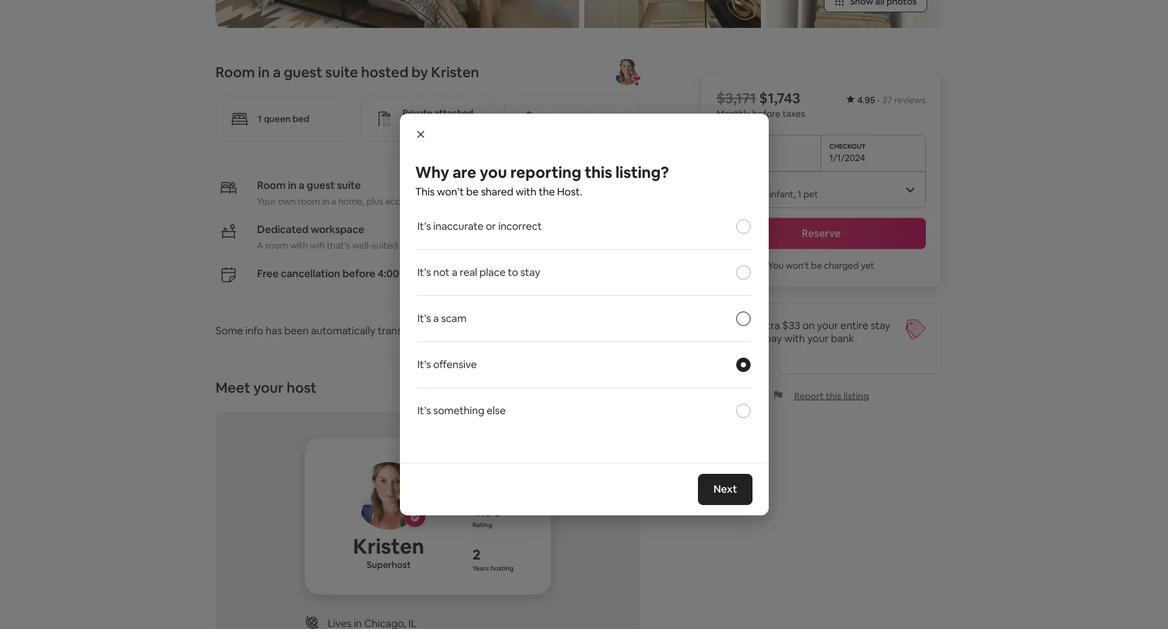 Task type: locate. For each thing, give the bounding box(es) containing it.
2 it's from the top
[[417, 266, 431, 279]]

0 vertical spatial 4.95
[[857, 94, 876, 106]]

shared inside room in a guest suite your own room in a home, plus access to shared spaces.
[[427, 196, 455, 207]]

you left pay
[[745, 332, 763, 346]]

with inside why are you reporting this listing? this won't be shared with the host.
[[516, 185, 537, 199]]

It's inaccurate or incorrect radio
[[737, 220, 751, 234]]

it's
[[417, 220, 431, 233], [417, 266, 431, 279], [417, 312, 431, 325], [417, 358, 431, 372], [417, 404, 431, 418]]

1 vertical spatial this
[[826, 390, 842, 402]]

0 horizontal spatial 2
[[473, 546, 481, 564]]

queen
[[264, 113, 291, 125]]

before inside $3,171 $1,743 monthly before taxes
[[753, 108, 781, 119]]

guest for hosted
[[284, 63, 322, 81]]

show
[[431, 324, 458, 338]]

be right won't
[[811, 260, 822, 271]]

shared up or
[[481, 185, 514, 199]]

0 horizontal spatial be
[[466, 185, 479, 199]]

on inside save an extra $33 on your entire stay when you pay with your bank account.
[[803, 319, 815, 333]]

1 vertical spatial 4.95
[[473, 502, 501, 520]]

suite inside room in a guest suite your own room in a home, plus access to shared spaces.
[[337, 179, 361, 192]]

1 horizontal spatial before
[[753, 108, 781, 119]]

when
[[717, 332, 743, 346]]

kristen right by at the top left of page
[[431, 63, 479, 81]]

0 horizontal spatial room
[[266, 240, 288, 252]]

save
[[717, 319, 739, 333]]

1 vertical spatial 37
[[473, 459, 488, 477]]

1 horizontal spatial 4.95
[[857, 94, 876, 106]]

something
[[433, 404, 485, 418]]

1 vertical spatial be
[[811, 260, 822, 271]]

4 it's from the top
[[417, 358, 431, 372]]

this
[[415, 185, 435, 199]]

in
[[258, 63, 270, 81], [288, 179, 297, 192], [322, 196, 329, 207]]

it's for it's offensive
[[417, 358, 431, 372]]

1 horizontal spatial kristen
[[431, 63, 479, 81]]

room
[[298, 196, 320, 207], [266, 240, 288, 252]]

0 horizontal spatial kristen
[[353, 533, 424, 560]]

37 up 4.95 rating
[[473, 459, 488, 477]]

this inside why are you reporting this listing? this won't be shared with the host.
[[585, 162, 612, 182]]

1 vertical spatial before
[[343, 267, 375, 281]]

suite
[[325, 63, 358, 81], [337, 179, 361, 192]]

1 vertical spatial room
[[257, 179, 286, 192]]

your left host
[[253, 379, 284, 397]]

4.95
[[857, 94, 876, 106], [473, 502, 501, 520]]

0 horizontal spatial in
[[258, 63, 270, 81]]

4.95 for 4.95 rating
[[473, 502, 501, 520]]

room inside room in a guest suite your own room in a home, plus access to shared spaces.
[[257, 179, 286, 192]]

with inside dedicated workspace a room with wifi that's well-suited for working.
[[290, 240, 308, 252]]

to
[[416, 196, 425, 207], [508, 266, 518, 279]]

1 vertical spatial room
[[266, 240, 288, 252]]

1 horizontal spatial in
[[288, 179, 297, 192]]

0 vertical spatial with
[[516, 185, 537, 199]]

a up queen
[[273, 63, 281, 81]]

It's something else radio
[[737, 404, 751, 418]]

1 horizontal spatial room
[[298, 196, 320, 207]]

It's offensive radio
[[737, 358, 751, 372]]

to inside why are you reporting this listing? dialog
[[508, 266, 518, 279]]

on right $33
[[803, 319, 815, 333]]

room inside room in a guest suite your own room in a home, plus access to shared spaces.
[[298, 196, 320, 207]]

1 horizontal spatial room
[[257, 179, 286, 192]]

guest
[[284, 63, 322, 81], [307, 179, 335, 192]]

suite left hosted
[[325, 63, 358, 81]]

to right access in the left top of the page
[[416, 196, 425, 207]]

monthly
[[717, 108, 751, 119]]

4.95 up rating
[[473, 502, 501, 520]]

with left the
[[516, 185, 537, 199]]

you inside save an extra $33 on your entire stay when you pay with your bank account.
[[745, 332, 763, 346]]

1 it's from the top
[[417, 220, 431, 233]]

working.
[[414, 240, 450, 252]]

·
[[877, 94, 880, 106]]

why
[[415, 162, 449, 182]]

a up "dedicated"
[[299, 179, 305, 192]]

this left listing?
[[585, 162, 612, 182]]

0 horizontal spatial 37
[[473, 459, 488, 477]]

in for room in a guest suite hosted by kristen
[[258, 63, 270, 81]]

spaces.
[[457, 196, 489, 207]]

pm
[[401, 267, 416, 281]]

it's for it's something else
[[417, 404, 431, 418]]

guest up bed
[[284, 63, 322, 81]]

1 vertical spatial on
[[803, 319, 815, 333]]

enjoy a good night's rest or leisurely morning in bed. image
[[216, 0, 579, 28]]

it's right pm on the top left of the page
[[417, 266, 431, 279]]

0 vertical spatial this
[[585, 162, 612, 182]]

0 horizontal spatial to
[[416, 196, 425, 207]]

has
[[266, 324, 282, 338]]

1 horizontal spatial shared
[[481, 185, 514, 199]]

some
[[216, 324, 243, 338]]

0 horizontal spatial you
[[480, 162, 507, 182]]

dedicated workspace a room with wifi that's well-suited for working.
[[257, 223, 450, 252]]

won't
[[437, 185, 464, 199]]

0 vertical spatial before
[[753, 108, 781, 119]]

kristen image
[[614, 59, 640, 85], [614, 59, 640, 85]]

a
[[273, 63, 281, 81], [299, 179, 305, 192], [331, 196, 336, 207], [452, 266, 458, 279], [433, 312, 439, 325]]

before down "$1,743"
[[753, 108, 781, 119]]

suite up home,
[[337, 179, 361, 192]]

0 vertical spatial in
[[258, 63, 270, 81]]

2 vertical spatial with
[[784, 332, 805, 346]]

0 horizontal spatial room
[[216, 63, 255, 81]]

1 horizontal spatial with
[[516, 185, 537, 199]]

1 vertical spatial guest
[[307, 179, 335, 192]]

0 vertical spatial guest
[[284, 63, 322, 81]]

0 horizontal spatial this
[[585, 162, 612, 182]]

a left home,
[[331, 196, 336, 207]]

1 horizontal spatial on
[[803, 319, 815, 333]]

stay right entire
[[871, 319, 891, 333]]

1 vertical spatial stay
[[871, 319, 891, 333]]

0 vertical spatial room
[[298, 196, 320, 207]]

1 horizontal spatial you
[[745, 332, 763, 346]]

on right pm on the top left of the page
[[418, 267, 431, 281]]

1 vertical spatial to
[[508, 266, 518, 279]]

1 horizontal spatial this
[[826, 390, 842, 402]]

kristen down the verified host image in the left of the page
[[353, 533, 424, 560]]

with left wifi
[[290, 240, 308, 252]]

kristen user profile image
[[355, 463, 423, 530], [355, 463, 423, 530]]

workspace
[[311, 223, 364, 237]]

0 horizontal spatial with
[[290, 240, 308, 252]]

1 vertical spatial you
[[745, 332, 763, 346]]

2 horizontal spatial with
[[784, 332, 805, 346]]

kristen superhost
[[353, 533, 424, 571]]

it's up working.
[[417, 220, 431, 233]]

automatically
[[311, 324, 376, 338]]

0 vertical spatial stay
[[521, 266, 540, 279]]

1 vertical spatial kristen
[[353, 533, 424, 560]]

extra
[[755, 319, 780, 333]]

host lives here
[[548, 113, 610, 125]]

by
[[412, 63, 428, 81]]

shared up inaccurate
[[427, 196, 455, 207]]

this
[[585, 162, 612, 182], [826, 390, 842, 402]]

it's left show at the left bottom of the page
[[417, 312, 431, 325]]

a right not
[[452, 266, 458, 279]]

room right the a
[[266, 240, 288, 252]]

it's left offensive on the left bottom of the page
[[417, 358, 431, 372]]

1 horizontal spatial stay
[[871, 319, 891, 333]]

0 horizontal spatial on
[[418, 267, 431, 281]]

with right pay
[[784, 332, 805, 346]]

before down well- at left top
[[343, 267, 375, 281]]

be down are
[[466, 185, 479, 199]]

0 horizontal spatial 4.95
[[473, 502, 501, 520]]

meet
[[216, 379, 250, 397]]

guest up "workspace" on the left top of page
[[307, 179, 335, 192]]

incorrect
[[498, 220, 542, 233]]

room right own
[[298, 196, 320, 207]]

1 horizontal spatial to
[[508, 266, 518, 279]]

4.95 left ·
[[857, 94, 876, 106]]

0 vertical spatial 2
[[487, 267, 493, 281]]

scam
[[441, 312, 467, 325]]

1 vertical spatial in
[[288, 179, 297, 192]]

a for it's not a real place to stay
[[452, 266, 458, 279]]

1 vertical spatial 2
[[473, 546, 481, 564]]

1 vertical spatial suite
[[337, 179, 361, 192]]

stay inside why are you reporting this listing? dialog
[[521, 266, 540, 279]]

$3,171 $1,743 monthly before taxes
[[717, 89, 805, 119]]

37
[[882, 94, 892, 106], [473, 459, 488, 477]]

listing
[[844, 390, 869, 402]]

your
[[817, 319, 838, 333], [808, 332, 829, 346], [253, 379, 284, 397]]

37 right ·
[[882, 94, 892, 106]]

to right place
[[508, 266, 518, 279]]

3 it's from the top
[[417, 312, 431, 325]]

2 up the years
[[473, 546, 481, 564]]

0 vertical spatial to
[[416, 196, 425, 207]]

it's for it's a scam
[[417, 312, 431, 325]]

stay right place
[[521, 266, 540, 279]]

suited
[[372, 240, 398, 252]]

it's left something
[[417, 404, 431, 418]]

0 horizontal spatial shared
[[427, 196, 455, 207]]

0 vertical spatial be
[[466, 185, 479, 199]]

listing?
[[616, 162, 669, 182]]

you won't be charged yet
[[768, 260, 875, 271]]

in up own
[[288, 179, 297, 192]]

0 horizontal spatial stay
[[521, 266, 540, 279]]

guest inside room in a guest suite your own room in a home, plus access to shared spaces.
[[307, 179, 335, 192]]

2 right real
[[487, 267, 493, 281]]

0 vertical spatial suite
[[325, 63, 358, 81]]

you right are
[[480, 162, 507, 182]]

It's not a real place to stay radio
[[737, 266, 751, 280]]

2 vertical spatial in
[[322, 196, 329, 207]]

hosted
[[361, 63, 409, 81]]

in up 1
[[258, 63, 270, 81]]

0 vertical spatial room
[[216, 63, 255, 81]]

room
[[216, 63, 255, 81], [257, 179, 286, 192]]

you
[[768, 260, 784, 271]]

1 horizontal spatial 37
[[882, 94, 892, 106]]

stay
[[521, 266, 540, 279], [871, 319, 891, 333]]

1 vertical spatial with
[[290, 240, 308, 252]]

original
[[460, 324, 496, 338]]

this left the listing
[[826, 390, 842, 402]]

host
[[548, 113, 568, 125]]

entire
[[841, 319, 869, 333]]

0 vertical spatial you
[[480, 162, 507, 182]]

2
[[487, 267, 493, 281], [473, 546, 481, 564]]

kristen
[[431, 63, 479, 81], [353, 533, 424, 560]]

5 it's from the top
[[417, 404, 431, 418]]

private attached bathroom
[[403, 107, 474, 131]]

hosting
[[491, 565, 514, 573]]

with inside save an extra $33 on your entire stay when you pay with your bank account.
[[784, 332, 805, 346]]

in left home,
[[322, 196, 329, 207]]

shared
[[481, 185, 514, 199], [427, 196, 455, 207]]

meet your host
[[216, 379, 317, 397]]

taxes
[[783, 108, 805, 119]]

well-
[[352, 240, 372, 252]]

years
[[473, 565, 489, 573]]



Task type: describe. For each thing, give the bounding box(es) containing it.
it's offensive
[[417, 358, 477, 372]]

a for room in a guest suite hosted by kristen
[[273, 63, 281, 81]]

reserve
[[802, 227, 841, 240]]

0 vertical spatial kristen
[[431, 63, 479, 81]]

1 queen bed
[[258, 113, 310, 125]]

not
[[433, 266, 450, 279]]

$1,743
[[759, 89, 801, 107]]

november
[[433, 267, 485, 281]]

1 horizontal spatial be
[[811, 260, 822, 271]]

won't
[[786, 260, 809, 271]]

real
[[460, 266, 477, 279]]

0 vertical spatial 37
[[882, 94, 892, 106]]

It's a scam radio
[[737, 312, 751, 326]]

suite entry views image
[[585, 0, 761, 28]]

it's inaccurate or incorrect
[[417, 220, 542, 233]]

next button
[[698, 474, 753, 505]]

1 horizontal spatial 2
[[487, 267, 493, 281]]

info
[[245, 324, 263, 338]]

it's something else
[[417, 404, 506, 418]]

else
[[487, 404, 506, 418]]

report this listing button
[[774, 390, 869, 402]]

language
[[499, 324, 544, 338]]

attached
[[434, 107, 474, 119]]

it's for it's inaccurate or incorrect
[[417, 220, 431, 233]]

be inside why are you reporting this listing? this won't be shared with the host.
[[466, 185, 479, 199]]

been
[[284, 324, 309, 338]]

room inside dedicated workspace a room with wifi that's well-suited for working.
[[266, 240, 288, 252]]

host.
[[557, 185, 583, 199]]

room for room in a guest suite hosted by kristen
[[216, 63, 255, 81]]

4:00
[[378, 267, 399, 281]]

home,
[[338, 196, 365, 207]]

report
[[794, 390, 824, 402]]

a
[[257, 240, 264, 252]]

translated.
[[378, 324, 429, 338]]

that's
[[327, 240, 350, 252]]

1
[[258, 113, 262, 125]]

reserve button
[[717, 218, 926, 249]]

account.
[[717, 345, 758, 358]]

cancellation
[[281, 267, 340, 281]]

0 vertical spatial on
[[418, 267, 431, 281]]

charged
[[824, 260, 859, 271]]

suite for hosted
[[325, 63, 358, 81]]

bathroom
[[403, 119, 445, 131]]

inaccurate
[[433, 220, 484, 233]]

room for room in a guest suite your own room in a home, plus access to shared spaces.
[[257, 179, 286, 192]]

$33
[[782, 319, 800, 333]]

your
[[257, 196, 276, 207]]

2 horizontal spatial in
[[322, 196, 329, 207]]

2 inside 2 years hosting
[[473, 546, 481, 564]]

own
[[278, 196, 296, 207]]

why are you reporting this listing? dialog
[[400, 114, 769, 516]]

it's for it's not a real place to stay
[[417, 266, 431, 279]]

lives
[[570, 113, 589, 125]]

in for room in a guest suite your own room in a home, plus access to shared spaces.
[[288, 179, 297, 192]]

are
[[453, 162, 476, 182]]

room in a guest suite your own room in a home, plus access to shared spaces.
[[257, 179, 489, 207]]

private
[[403, 107, 433, 119]]

4.95 · 37 reviews
[[857, 94, 926, 106]]

4.95 rating
[[473, 502, 501, 530]]

bed
[[293, 113, 310, 125]]

a for room in a guest suite your own room in a home, plus access to shared spaces.
[[299, 179, 305, 192]]

or
[[486, 220, 496, 233]]

the
[[539, 185, 555, 199]]

1/1/2024 button
[[717, 135, 926, 171]]

your left bank
[[808, 332, 829, 346]]

dedicated
[[257, 223, 309, 237]]

free
[[257, 267, 279, 281]]

stay inside save an extra $33 on your entire stay when you pay with your bank account.
[[871, 319, 891, 333]]

1/1/2024
[[830, 152, 865, 164]]

bank
[[831, 332, 855, 346]]

save an extra $33 on your entire stay when you pay with your bank account.
[[717, 319, 891, 358]]

here
[[591, 113, 610, 125]]

a left scam
[[433, 312, 439, 325]]

for
[[400, 240, 412, 252]]

pay
[[765, 332, 782, 346]]

shared inside why are you reporting this listing? this won't be shared with the host.
[[481, 185, 514, 199]]

$3,171
[[717, 89, 756, 107]]

free cancellation before 4:00 pm on november 2
[[257, 267, 493, 281]]

it's not a real place to stay
[[417, 266, 540, 279]]

you inside why are you reporting this listing? this won't be shared with the host.
[[480, 162, 507, 182]]

your left entire
[[817, 319, 838, 333]]

kristen is a superhost. image
[[632, 76, 643, 87]]

professional shampoo and conditioner and body gel are complimentary! image
[[766, 0, 943, 28]]

report this listing
[[794, 390, 869, 402]]

an
[[741, 319, 753, 333]]

rating
[[473, 521, 492, 530]]

0 horizontal spatial before
[[343, 267, 375, 281]]

suite for your
[[337, 179, 361, 192]]

access
[[385, 196, 414, 207]]

reviews
[[894, 94, 926, 106]]

room in a guest suite hosted by kristen
[[216, 63, 479, 81]]

offensive
[[433, 358, 477, 372]]

yet
[[861, 260, 875, 271]]

why are you reporting this listing? this won't be shared with the host.
[[415, 162, 669, 199]]

plus
[[367, 196, 384, 207]]

4.95 for 4.95 · 37 reviews
[[857, 94, 876, 106]]

verified host image
[[410, 512, 420, 522]]

to inside room in a guest suite your own room in a home, plus access to shared spaces.
[[416, 196, 425, 207]]

place
[[480, 266, 506, 279]]

host
[[287, 379, 317, 397]]

reporting
[[510, 162, 582, 182]]

guest for your
[[307, 179, 335, 192]]

superhost
[[367, 559, 411, 571]]



Task type: vqa. For each thing, say whether or not it's contained in the screenshot.
the interesting
no



